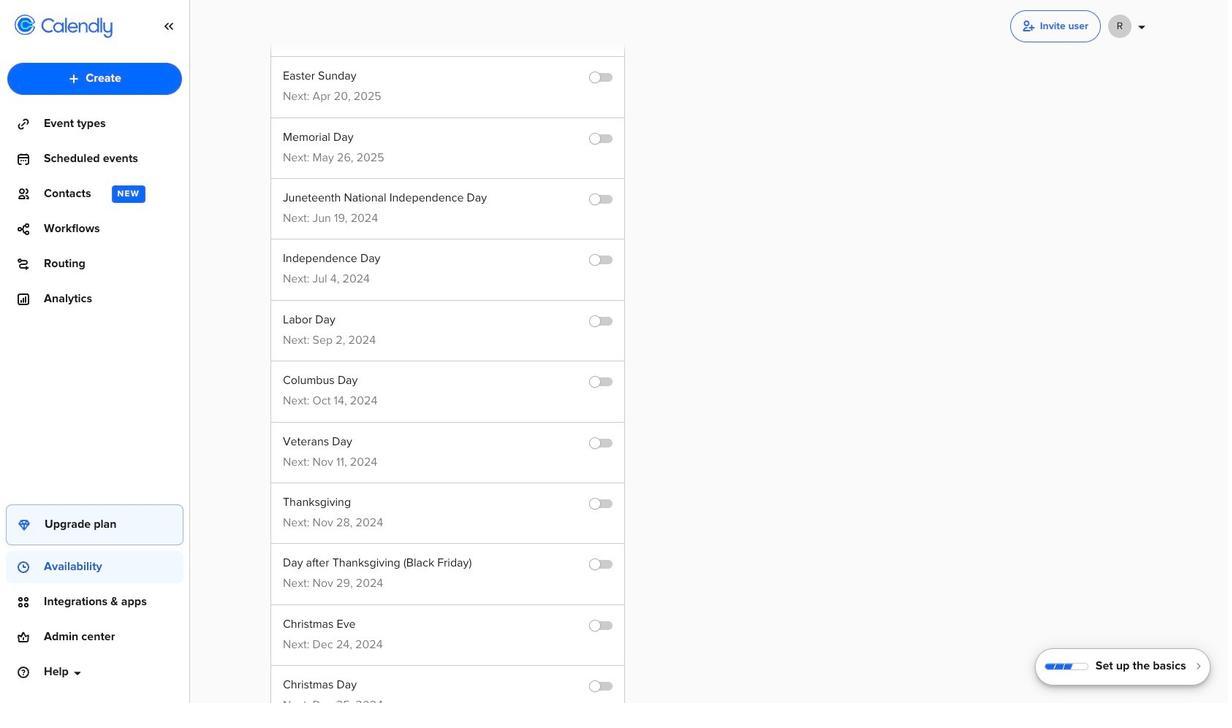 Task type: describe. For each thing, give the bounding box(es) containing it.
main navigation element
[[0, 0, 190, 704]]



Task type: vqa. For each thing, say whether or not it's contained in the screenshot.
Go To Previous Month icon
no



Task type: locate. For each thing, give the bounding box(es) containing it.
calendly image
[[41, 18, 113, 38]]



